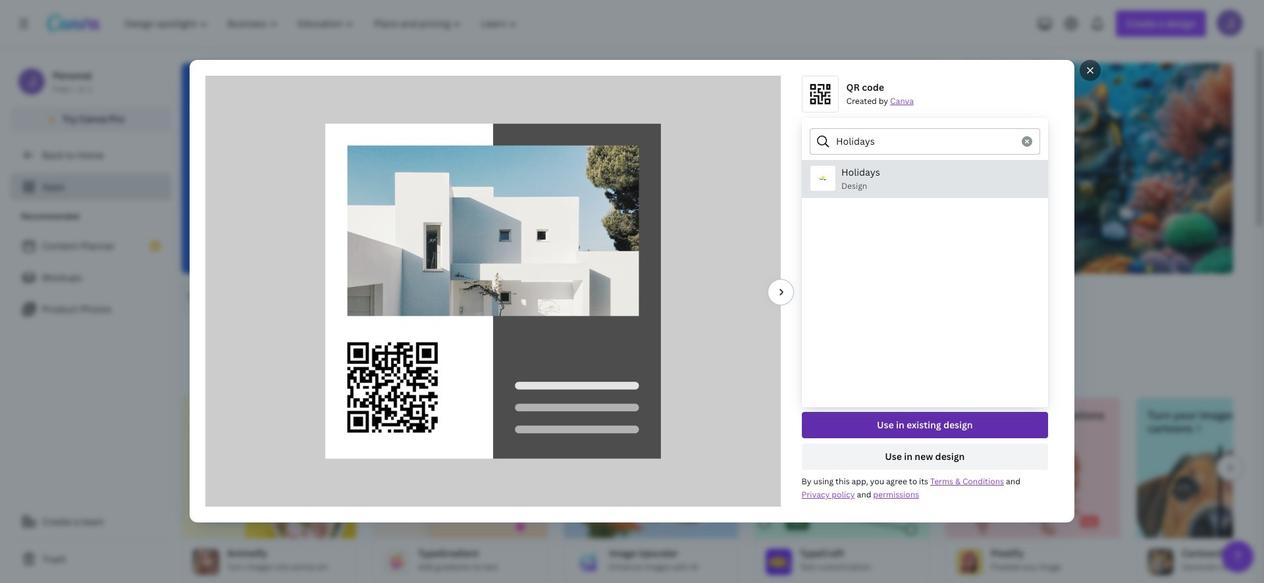 Task type: vqa. For each thing, say whether or not it's contained in the screenshot.
the Input field to search for apps search box
yes



Task type: describe. For each thing, give the bounding box(es) containing it.
top level navigation element
[[116, 11, 529, 37]]

0 vertical spatial image upscaler image
[[564, 446, 738, 539]]

cartoonify image
[[1148, 549, 1174, 575]]

1 vertical spatial image upscaler image
[[575, 549, 601, 575]]

typegradient image
[[384, 549, 410, 575]]

0 vertical spatial typecraft image
[[755, 446, 929, 539]]

an image with a cursor next to a text box containing the prompt "a cat going scuba diving" to generate an image. the generated image of a cat doing scuba diving is behind the text box. image
[[859, 63, 1233, 274]]



Task type: locate. For each thing, give the bounding box(es) containing it.
Input field to search for apps search field
[[208, 285, 410, 310]]

0 vertical spatial pixelify image
[[946, 446, 1120, 539]]

1 vertical spatial typecraft image
[[766, 549, 792, 575]]

image upscaler image
[[564, 446, 738, 539], [575, 549, 601, 575]]

Search all folders search field
[[836, 129, 1014, 154]]

animeify image
[[182, 446, 356, 539], [193, 549, 219, 575]]

typecraft image
[[755, 446, 929, 539], [766, 549, 792, 575]]

pixelify image
[[946, 446, 1120, 539], [957, 549, 983, 575]]

0 vertical spatial animeify image
[[182, 446, 356, 539]]

list
[[802, 160, 1048, 198], [11, 233, 171, 323], [802, 248, 1048, 284]]

1 vertical spatial pixelify image
[[957, 549, 983, 575]]

typegradient image
[[373, 446, 547, 539]]

cartoonify image
[[1137, 446, 1264, 539]]

1 vertical spatial animeify image
[[193, 549, 219, 575]]



